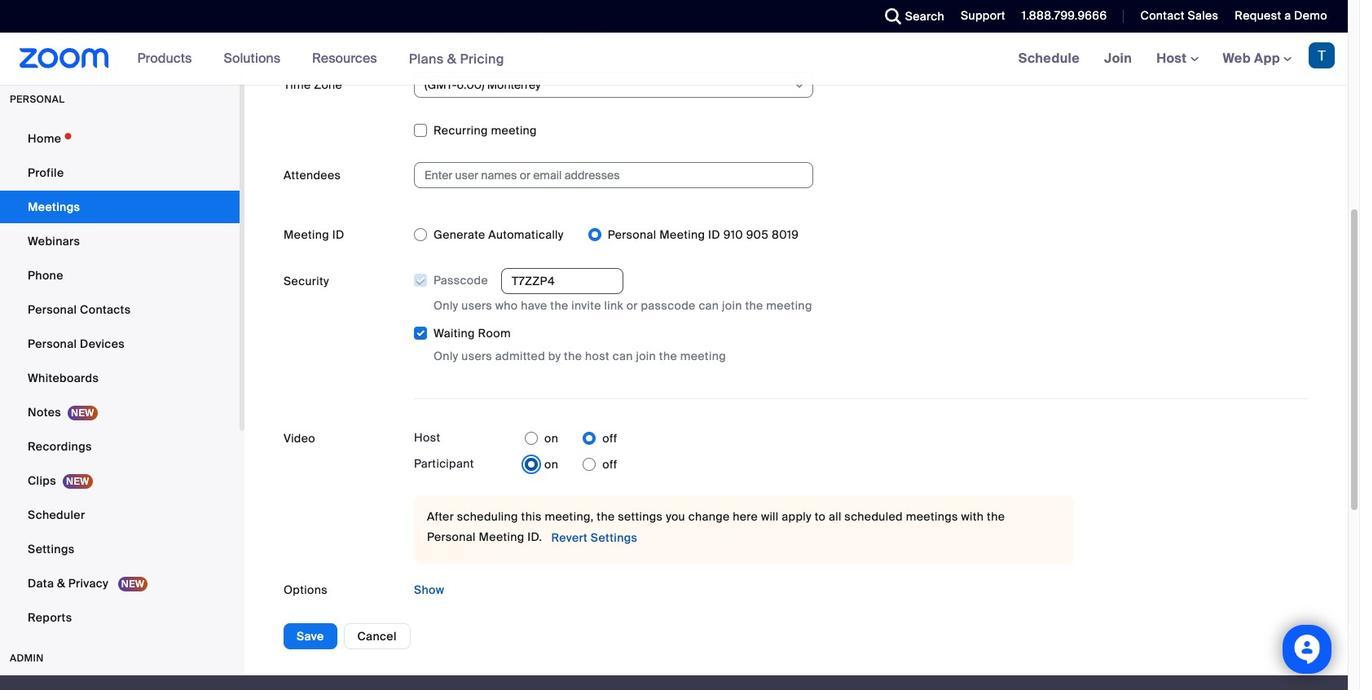 Task type: locate. For each thing, give the bounding box(es) containing it.
1 vertical spatial only
[[434, 349, 459, 364]]

meeting
[[284, 227, 329, 242], [660, 227, 705, 242], [479, 530, 525, 544]]

host down contact sales
[[1157, 50, 1190, 67]]

the down 905
[[745, 299, 763, 313]]

settings down settings
[[591, 531, 638, 546]]

id down attendees in the left top of the page
[[332, 227, 345, 242]]

solutions
[[224, 50, 280, 67]]

meetings
[[906, 510, 958, 524]]

meeting inside option group
[[660, 227, 705, 242]]

web app button
[[1223, 50, 1292, 67]]

you
[[666, 510, 686, 524]]

zoom logo image
[[20, 48, 109, 68]]

pricing
[[460, 50, 504, 67]]

off up participant option group
[[603, 431, 617, 446]]

meeting down scheduling
[[479, 530, 525, 544]]

1 vertical spatial host
[[414, 430, 441, 445]]

0 vertical spatial join
[[722, 299, 742, 313]]

1 horizontal spatial can
[[699, 299, 719, 313]]

only up waiting
[[434, 299, 459, 313]]

app
[[1254, 50, 1281, 67]]

notes
[[28, 405, 61, 420]]

meeting down 8019 at right
[[766, 299, 812, 313]]

settings
[[591, 531, 638, 546], [28, 542, 75, 557]]

users up waiting room
[[462, 299, 492, 313]]

the right have
[[550, 299, 569, 313]]

users for admitted
[[462, 349, 492, 364]]

recurring meeting
[[434, 123, 537, 138]]

video
[[284, 431, 315, 446]]

personal down phone
[[28, 303, 77, 317]]

0 horizontal spatial host
[[414, 430, 441, 445]]

join right "passcode"
[[722, 299, 742, 313]]

meeting up security on the top of page
[[284, 227, 329, 242]]

the down "passcode"
[[659, 349, 677, 364]]

1 horizontal spatial meeting
[[680, 349, 726, 364]]

personal down persistent chat, enter email address,enter user names or email addresses text box on the top of the page
[[608, 227, 657, 242]]

id
[[332, 227, 345, 242], [708, 227, 721, 242]]

personal down after
[[427, 530, 476, 544]]

off inside host "option group"
[[603, 431, 617, 446]]

meeting right recurring
[[491, 123, 537, 138]]

id left 910
[[708, 227, 721, 242]]

1 horizontal spatial settings
[[591, 531, 638, 546]]

1 vertical spatial on
[[544, 457, 559, 472]]

settings down scheduler
[[28, 542, 75, 557]]

recurring
[[434, 123, 488, 138]]

meeting
[[491, 123, 537, 138], [766, 299, 812, 313], [680, 349, 726, 364]]

1 id from the left
[[332, 227, 345, 242]]

meeting,
[[545, 510, 594, 524]]

will
[[761, 510, 779, 524]]

0 vertical spatial host
[[1157, 50, 1190, 67]]

on for host
[[544, 431, 559, 446]]

meetings
[[28, 200, 80, 215]]

data & privacy
[[28, 576, 111, 591]]

0 vertical spatial users
[[462, 299, 492, 313]]

2 off from the top
[[603, 457, 617, 472]]

on for participant
[[544, 457, 559, 472]]

after scheduling this meeting, the settings you change here will apply to all scheduled meetings with the personal meeting id.
[[427, 510, 1005, 544]]

personal
[[10, 93, 65, 106]]

plans
[[409, 50, 444, 67]]

0 horizontal spatial &
[[57, 576, 65, 591]]

personal inside meeting id option group
[[608, 227, 657, 242]]

waiting room
[[434, 326, 511, 341]]

only users admitted by the host can join the meeting
[[434, 349, 726, 364]]

0 vertical spatial only
[[434, 299, 459, 313]]

change
[[689, 510, 730, 524]]

2 horizontal spatial meeting
[[660, 227, 705, 242]]

the right by
[[564, 349, 582, 364]]

to
[[815, 510, 826, 524]]

2 users from the top
[[462, 349, 492, 364]]

1.888.799.9666
[[1022, 8, 1107, 23]]

here
[[733, 510, 758, 524]]

profile link
[[0, 157, 240, 189]]

whiteboards link
[[0, 362, 240, 395]]

1 only from the top
[[434, 299, 459, 313]]

Persistent Chat, enter email address,Enter user names or email addresses text field
[[425, 163, 788, 187]]

host option group
[[525, 426, 617, 452]]

None text field
[[501, 268, 624, 294]]

request a demo link
[[1223, 0, 1348, 33], [1235, 8, 1328, 23]]

can right host
[[613, 349, 633, 364]]

1 off from the top
[[603, 431, 617, 446]]

close image
[[1042, 7, 1061, 24]]

users
[[462, 299, 492, 313], [462, 349, 492, 364]]

& for privacy
[[57, 576, 65, 591]]

2 only from the top
[[434, 349, 459, 364]]

1 horizontal spatial host
[[1157, 50, 1190, 67]]

1 users from the top
[[462, 299, 492, 313]]

2 vertical spatial meeting
[[680, 349, 726, 364]]

resources
[[312, 50, 377, 67]]

plans & pricing link
[[409, 50, 504, 67], [409, 50, 504, 67]]

or
[[627, 299, 638, 313]]

scheduling
[[457, 510, 518, 524]]

0 vertical spatial &
[[447, 50, 457, 67]]

0 vertical spatial meeting
[[491, 123, 537, 138]]

2 on from the top
[[544, 457, 559, 472]]

upgrade
[[533, 24, 581, 38]]

data & privacy link
[[0, 568, 240, 600]]

users down waiting room
[[462, 349, 492, 364]]

home
[[28, 131, 61, 146]]

whiteboards
[[28, 371, 99, 386]]

home link
[[0, 122, 240, 155]]

meeting left 910
[[660, 227, 705, 242]]

1 horizontal spatial &
[[447, 50, 457, 67]]

& for pricing
[[447, 50, 457, 67]]

contact
[[1141, 8, 1185, 23]]

link
[[604, 299, 624, 313]]

web app
[[1223, 50, 1281, 67]]

on inside host "option group"
[[544, 431, 559, 446]]

0 horizontal spatial meeting
[[284, 227, 329, 242]]

910
[[724, 227, 743, 242]]

join
[[1105, 50, 1132, 67]]

upgrade now link
[[530, 24, 609, 38]]

host up participant
[[414, 430, 441, 445]]

off for host
[[603, 431, 617, 446]]

off inside participant option group
[[603, 457, 617, 472]]

1 horizontal spatial meeting
[[479, 530, 525, 544]]

& inside personal menu menu
[[57, 576, 65, 591]]

meeting down "passcode"
[[680, 349, 726, 364]]

on up participant option group
[[544, 431, 559, 446]]

can right "passcode"
[[699, 299, 719, 313]]

need
[[427, 24, 457, 38]]

1 vertical spatial &
[[57, 576, 65, 591]]

room
[[478, 326, 511, 341]]

only
[[434, 299, 459, 313], [434, 349, 459, 364]]

off down host "option group"
[[603, 457, 617, 472]]

personal for personal contacts
[[28, 303, 77, 317]]

banner
[[0, 33, 1348, 86]]

host
[[585, 349, 610, 364]]

cancel
[[357, 629, 397, 644]]

1 vertical spatial join
[[636, 349, 656, 364]]

security group
[[413, 268, 1309, 365]]

2 horizontal spatial meeting
[[766, 299, 812, 313]]

personal for personal devices
[[28, 337, 77, 352]]

& right plans
[[447, 50, 457, 67]]

need more time? upgrade now
[[427, 24, 609, 38]]

1 on from the top
[[544, 431, 559, 446]]

passcode
[[434, 273, 488, 288]]

join
[[722, 299, 742, 313], [636, 349, 656, 364]]

0 horizontal spatial settings
[[28, 542, 75, 557]]

905
[[746, 227, 769, 242]]

on down host "option group"
[[544, 457, 559, 472]]

0 horizontal spatial meeting
[[491, 123, 537, 138]]

0 vertical spatial can
[[699, 299, 719, 313]]

host inside meetings "navigation"
[[1157, 50, 1190, 67]]

0 vertical spatial on
[[544, 431, 559, 446]]

join right host
[[636, 349, 656, 364]]

personal up whiteboards
[[28, 337, 77, 352]]

personal
[[608, 227, 657, 242], [28, 303, 77, 317], [28, 337, 77, 352], [427, 530, 476, 544]]

1 horizontal spatial join
[[722, 299, 742, 313]]

0 horizontal spatial can
[[613, 349, 633, 364]]

none text field inside security group
[[501, 268, 624, 294]]

contact sales link
[[1128, 0, 1223, 33], [1141, 8, 1219, 23]]

webinars link
[[0, 225, 240, 258]]

0 horizontal spatial id
[[332, 227, 345, 242]]

only down waiting
[[434, 349, 459, 364]]

options
[[284, 583, 328, 598]]

settings inside "button"
[[591, 531, 638, 546]]

admin
[[10, 652, 44, 665]]

0 vertical spatial off
[[603, 431, 617, 446]]

1 vertical spatial users
[[462, 349, 492, 364]]

recordings
[[28, 440, 92, 454]]

on inside participant option group
[[544, 457, 559, 472]]

recordings link
[[0, 431, 240, 463]]

& right data
[[57, 576, 65, 591]]

1 vertical spatial off
[[603, 457, 617, 472]]

the
[[550, 299, 569, 313], [745, 299, 763, 313], [564, 349, 582, 364], [659, 349, 677, 364], [597, 510, 615, 524], [987, 510, 1005, 524]]

demo
[[1294, 8, 1328, 23]]

personal menu menu
[[0, 122, 240, 636]]

can
[[699, 299, 719, 313], [613, 349, 633, 364]]

2 id from the left
[[708, 227, 721, 242]]

meetings link
[[0, 191, 240, 224]]

revert settings button
[[551, 525, 638, 551]]

schedule link
[[1006, 33, 1092, 85]]

1 horizontal spatial id
[[708, 227, 721, 242]]

& inside product information navigation
[[447, 50, 457, 67]]

profile picture image
[[1309, 42, 1335, 68]]

notes link
[[0, 396, 240, 429]]

on
[[544, 431, 559, 446], [544, 457, 559, 472]]



Task type: vqa. For each thing, say whether or not it's contained in the screenshot.
"application"
no



Task type: describe. For each thing, give the bounding box(es) containing it.
id.
[[528, 530, 542, 544]]

zone
[[314, 77, 342, 92]]

revert
[[551, 531, 588, 546]]

time
[[284, 77, 311, 92]]

1 vertical spatial meeting
[[766, 299, 812, 313]]

solutions button
[[224, 33, 288, 85]]

8019
[[772, 227, 799, 242]]

time zone
[[284, 77, 342, 92]]

settings inside personal menu menu
[[28, 542, 75, 557]]

schedule
[[1019, 50, 1080, 67]]

webinars
[[28, 234, 80, 249]]

admitted
[[495, 349, 545, 364]]

reports link
[[0, 602, 240, 634]]

only for only users who have the invite link or passcode can join the meeting
[[434, 299, 459, 313]]

host button
[[1157, 50, 1199, 67]]

only for only users admitted by the host can join the meeting
[[434, 349, 459, 364]]

save
[[297, 629, 324, 644]]

product information navigation
[[125, 33, 517, 86]]

plans & pricing
[[409, 50, 504, 67]]

0 horizontal spatial join
[[636, 349, 656, 364]]

personal contacts link
[[0, 294, 240, 326]]

have
[[521, 299, 547, 313]]

request
[[1235, 8, 1282, 23]]

search
[[905, 9, 945, 24]]

the up revert settings
[[597, 510, 615, 524]]

personal for personal meeting id 910 905 8019
[[608, 227, 657, 242]]

products button
[[137, 33, 199, 85]]

devices
[[80, 337, 125, 352]]

attendees
[[284, 168, 341, 183]]

now
[[584, 24, 609, 38]]

support
[[961, 8, 1006, 23]]

personal meeting id 910 905 8019
[[608, 227, 799, 242]]

personal devices
[[28, 337, 125, 352]]

cancel button
[[344, 624, 411, 650]]

participant
[[414, 456, 474, 471]]

clips link
[[0, 465, 240, 497]]

by
[[548, 349, 561, 364]]

phone link
[[0, 259, 240, 292]]

contact sales
[[1141, 8, 1219, 23]]

apply
[[782, 510, 812, 524]]

1 vertical spatial can
[[613, 349, 633, 364]]

this
[[521, 510, 542, 524]]

settings
[[618, 510, 663, 524]]

the right with
[[987, 510, 1005, 524]]

personal inside 'after scheduling this meeting, the settings you change here will apply to all scheduled meetings with the personal meeting id.'
[[427, 530, 476, 544]]

all
[[829, 510, 842, 524]]

settings link
[[0, 533, 240, 566]]

data
[[28, 576, 54, 591]]

search button
[[873, 0, 949, 33]]

id inside option group
[[708, 227, 721, 242]]

meeting inside 'after scheduling this meeting, the settings you change here will apply to all scheduled meetings with the personal meeting id.'
[[479, 530, 525, 544]]

users for who
[[462, 299, 492, 313]]

personal contacts
[[28, 303, 131, 317]]

participant option group
[[525, 452, 617, 478]]

scheduler link
[[0, 499, 240, 532]]

personal devices link
[[0, 328, 240, 360]]

web
[[1223, 50, 1251, 67]]

scheduler
[[28, 508, 85, 523]]

passcode
[[641, 299, 696, 313]]

reports
[[28, 611, 72, 625]]

revert settings
[[551, 531, 638, 546]]

meeting id option group
[[414, 222, 1309, 248]]

generate automatically
[[434, 227, 564, 242]]

privacy
[[68, 576, 108, 591]]

show
[[414, 583, 444, 598]]

a
[[1285, 8, 1291, 23]]

who
[[495, 299, 518, 313]]

request a demo
[[1235, 8, 1328, 23]]

meeting id
[[284, 227, 345, 242]]

only users who have the invite link or passcode can join the meeting
[[434, 299, 812, 313]]

with
[[961, 510, 984, 524]]

meetings navigation
[[1006, 33, 1348, 86]]

after
[[427, 510, 454, 524]]

contacts
[[80, 303, 131, 317]]

phone
[[28, 268, 63, 283]]

automatically
[[489, 227, 564, 242]]

invite
[[572, 299, 601, 313]]

show button
[[414, 577, 444, 603]]

join link
[[1092, 33, 1145, 85]]

generate
[[434, 227, 486, 242]]

off for participant
[[603, 457, 617, 472]]

save button
[[284, 624, 337, 650]]

sales
[[1188, 8, 1219, 23]]

banner containing products
[[0, 33, 1348, 86]]



